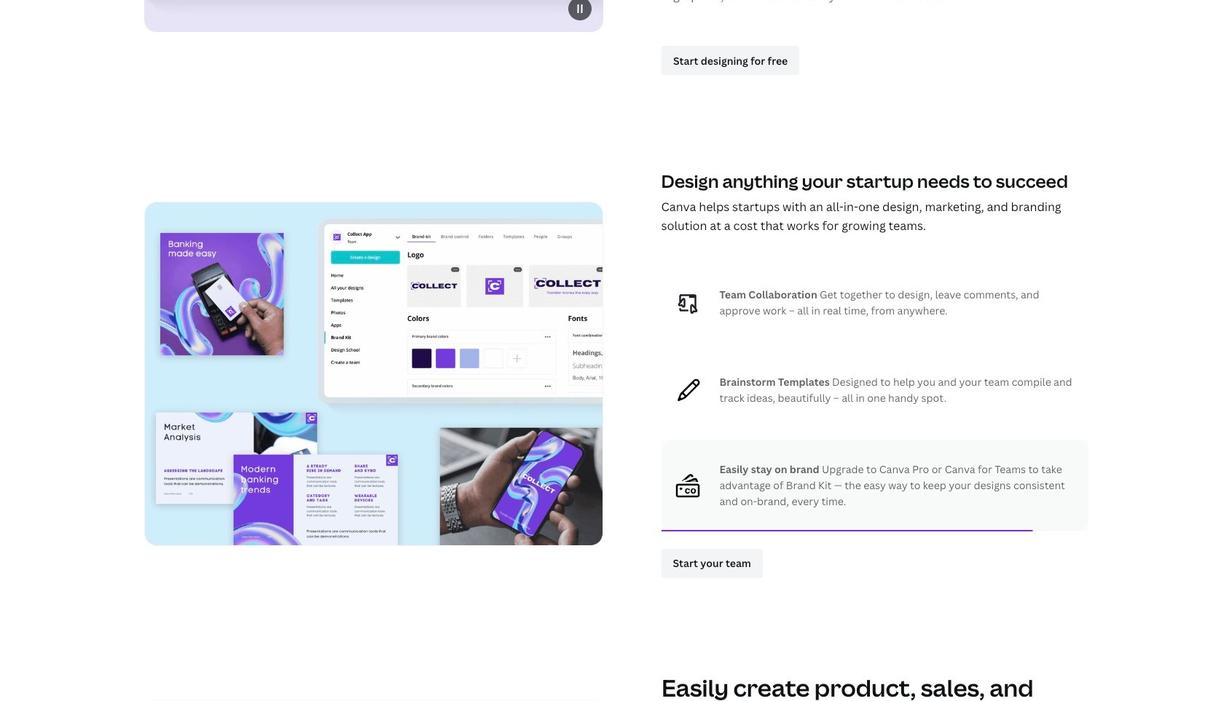 Task type: vqa. For each thing, say whether or not it's contained in the screenshot.
the 03_stay on brand_03 image
yes



Task type: locate. For each thing, give the bounding box(es) containing it.
03_stay on brand_03 image
[[144, 202, 603, 546]]



